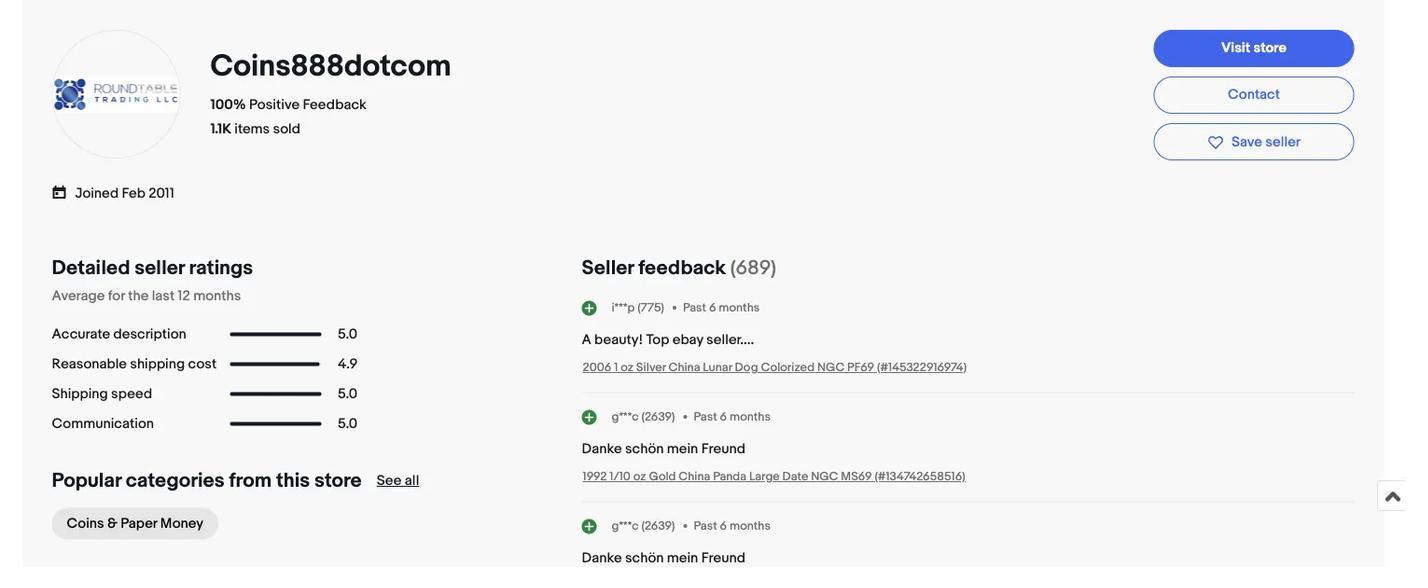 Task type: vqa. For each thing, say whether or not it's contained in the screenshot.
the middle Past 6 months
yes



Task type: describe. For each thing, give the bounding box(es) containing it.
reasonable
[[52, 357, 127, 373]]

beauty!
[[594, 332, 643, 349]]

visit
[[1221, 40, 1250, 57]]

freund
[[701, 441, 745, 458]]

communication
[[52, 416, 154, 433]]

6 for ebay
[[709, 301, 716, 315]]

seller....
[[706, 332, 754, 349]]

feedback
[[303, 97, 367, 113]]

average
[[52, 288, 105, 305]]

months down ratings
[[193, 288, 241, 305]]

description
[[113, 327, 186, 343]]

popular categories from this store
[[52, 469, 362, 494]]

5.0 for description
[[338, 327, 358, 343]]

coins & paper money link
[[52, 509, 218, 540]]

detailed
[[52, 257, 130, 281]]

1
[[614, 361, 618, 376]]

contact
[[1228, 87, 1280, 104]]

seller
[[582, 257, 634, 281]]

2 g***c (2639) from the top
[[612, 519, 675, 534]]

(775)
[[637, 301, 664, 315]]

all
[[405, 473, 419, 490]]

2 (2639) from the top
[[642, 519, 675, 534]]

top
[[646, 332, 669, 349]]

from
[[229, 469, 272, 494]]

shipping speed
[[52, 386, 152, 403]]

100%
[[210, 97, 246, 113]]

items
[[234, 121, 270, 138]]

the
[[128, 288, 149, 305]]

lunar
[[703, 361, 732, 376]]

visit store link
[[1154, 30, 1354, 68]]

ms69
[[841, 470, 872, 485]]

visit store
[[1221, 40, 1287, 57]]

6 for freund
[[720, 410, 727, 424]]

seller for detailed
[[135, 257, 185, 281]]

this
[[276, 469, 310, 494]]

positive
[[249, 97, 300, 113]]

2006 1 oz silver china lunar dog colorized ngc pf69 (#145322916974) link
[[583, 361, 967, 376]]

danke
[[582, 441, 622, 458]]

cost
[[188, 357, 217, 373]]

last
[[152, 288, 175, 305]]

money
[[160, 516, 203, 533]]

a beauty!    top ebay seller....
[[582, 332, 754, 349]]

i***p (775)
[[612, 301, 664, 315]]

joined
[[75, 185, 119, 202]]

past for ebay
[[683, 301, 706, 315]]

average for the last 12 months
[[52, 288, 241, 305]]

mein
[[667, 441, 698, 458]]

seller for save
[[1265, 134, 1301, 151]]

china for ebay
[[669, 361, 700, 376]]

months down large
[[730, 519, 771, 534]]

coins888dotcom link
[[210, 49, 458, 85]]

shipping
[[130, 357, 185, 373]]

dog
[[735, 361, 758, 376]]

colorized
[[761, 361, 815, 376]]

accurate
[[52, 327, 110, 343]]

2 vertical spatial past 6 months
[[694, 519, 771, 534]]

2006
[[583, 361, 611, 376]]

detailed seller ratings
[[52, 257, 253, 281]]

silver
[[636, 361, 666, 376]]

danke schön mein freund
[[582, 441, 745, 458]]

feedback
[[638, 257, 726, 281]]

date
[[782, 470, 808, 485]]

reasonable shipping cost
[[52, 357, 217, 373]]



Task type: locate. For each thing, give the bounding box(es) containing it.
oz right 1/10
[[633, 470, 646, 485]]

1992
[[583, 470, 607, 485]]

past
[[683, 301, 706, 315], [694, 410, 717, 424], [694, 519, 717, 534]]

china down ebay
[[669, 361, 700, 376]]

1 vertical spatial china
[[679, 470, 710, 485]]

china for freund
[[679, 470, 710, 485]]

1 vertical spatial seller
[[135, 257, 185, 281]]

g***c (2639)
[[612, 410, 675, 424], [612, 519, 675, 534]]

g***c (2639) up schön
[[612, 410, 675, 424]]

store right visit
[[1253, 40, 1287, 57]]

2 vertical spatial 5.0
[[338, 416, 358, 433]]

feb
[[122, 185, 145, 202]]

1992 1/10 oz gold china panda large date ngc ms69 (#134742658516) link
[[583, 470, 965, 485]]

(#134742658516)
[[875, 470, 965, 485]]

for
[[108, 288, 125, 305]]

g***c up schön
[[612, 410, 639, 424]]

coins & paper money
[[67, 516, 203, 533]]

see all
[[377, 473, 419, 490]]

see
[[377, 473, 402, 490]]

g***c down 1/10
[[612, 519, 639, 534]]

0 vertical spatial past 6 months
[[683, 301, 760, 315]]

seller feedback (689)
[[582, 257, 776, 281]]

12
[[178, 288, 190, 305]]

1 g***c from the top
[[612, 410, 639, 424]]

(2639) down gold
[[642, 519, 675, 534]]

0 vertical spatial seller
[[1265, 134, 1301, 151]]

6
[[709, 301, 716, 315], [720, 410, 727, 424], [720, 519, 727, 534]]

1.1k
[[210, 121, 231, 138]]

china
[[669, 361, 700, 376], [679, 470, 710, 485]]

g***c
[[612, 410, 639, 424], [612, 519, 639, 534]]

past 6 months for ebay
[[683, 301, 760, 315]]

store right this
[[314, 469, 362, 494]]

6 down panda in the bottom right of the page
[[720, 519, 727, 534]]

1 vertical spatial past 6 months
[[694, 410, 771, 424]]

coins888dotcom image
[[51, 76, 181, 113]]

2 g***c from the top
[[612, 519, 639, 534]]

ngc for danke schön mein freund
[[811, 470, 838, 485]]

1992 1/10 oz gold china panda large date ngc ms69 (#134742658516)
[[583, 470, 965, 485]]

1 horizontal spatial store
[[1253, 40, 1287, 57]]

seller up last
[[135, 257, 185, 281]]

(2639) up danke schön mein freund
[[642, 410, 675, 424]]

1 g***c (2639) from the top
[[612, 410, 675, 424]]

paper
[[121, 516, 157, 533]]

0 vertical spatial g***c (2639)
[[612, 410, 675, 424]]

pf69
[[847, 361, 874, 376]]

panda
[[713, 470, 746, 485]]

ngc left 'pf69'
[[817, 361, 845, 376]]

1 vertical spatial 6
[[720, 410, 727, 424]]

past 6 months
[[683, 301, 760, 315], [694, 410, 771, 424], [694, 519, 771, 534]]

past down panda in the bottom right of the page
[[694, 519, 717, 534]]

oz for beauty!
[[621, 361, 633, 376]]

g***c (2639) down gold
[[612, 519, 675, 534]]

1 vertical spatial oz
[[633, 470, 646, 485]]

0 vertical spatial 6
[[709, 301, 716, 315]]

see all link
[[377, 473, 419, 490]]

popular
[[52, 469, 121, 494]]

2011
[[149, 185, 174, 202]]

store
[[1253, 40, 1287, 57], [314, 469, 362, 494]]

2 vertical spatial past
[[694, 519, 717, 534]]

past 6 months for freund
[[694, 410, 771, 424]]

2 5.0 from the top
[[338, 386, 358, 403]]

5.0
[[338, 327, 358, 343], [338, 386, 358, 403], [338, 416, 358, 433]]

1 vertical spatial 5.0
[[338, 386, 358, 403]]

shipping
[[52, 386, 108, 403]]

months up freund
[[730, 410, 771, 424]]

schön
[[625, 441, 664, 458]]

3 5.0 from the top
[[338, 416, 358, 433]]

past 6 months down panda in the bottom right of the page
[[694, 519, 771, 534]]

text__icon wrapper image
[[52, 184, 75, 201]]

months up seller....
[[719, 301, 760, 315]]

ngc for a beauty!    top ebay seller....
[[817, 361, 845, 376]]

1 vertical spatial g***c
[[612, 519, 639, 534]]

(689)
[[730, 257, 776, 281]]

0 vertical spatial ngc
[[817, 361, 845, 376]]

ebay
[[672, 332, 703, 349]]

gold
[[649, 470, 676, 485]]

months
[[193, 288, 241, 305], [719, 301, 760, 315], [730, 410, 771, 424], [730, 519, 771, 534]]

oz
[[621, 361, 633, 376], [633, 470, 646, 485]]

joined feb 2011
[[75, 185, 174, 202]]

seller right save
[[1265, 134, 1301, 151]]

0 horizontal spatial seller
[[135, 257, 185, 281]]

a
[[582, 332, 591, 349]]

sold
[[273, 121, 300, 138]]

0 vertical spatial oz
[[621, 361, 633, 376]]

1 vertical spatial g***c (2639)
[[612, 519, 675, 534]]

100% positive feedback 1.1k items sold
[[210, 97, 367, 138]]

oz for schön
[[633, 470, 646, 485]]

china down mein
[[679, 470, 710, 485]]

4.9
[[338, 357, 358, 373]]

ratings
[[189, 257, 253, 281]]

speed
[[111, 386, 152, 403]]

contact link
[[1154, 77, 1354, 114]]

6 up freund
[[720, 410, 727, 424]]

past for freund
[[694, 410, 717, 424]]

large
[[749, 470, 780, 485]]

(#145322916974)
[[877, 361, 967, 376]]

save
[[1232, 134, 1262, 151]]

save seller button
[[1154, 124, 1354, 161]]

coins888dotcom
[[210, 49, 451, 85]]

1 5.0 from the top
[[338, 327, 358, 343]]

&
[[107, 516, 117, 533]]

past up freund
[[694, 410, 717, 424]]

past up ebay
[[683, 301, 706, 315]]

1 vertical spatial (2639)
[[642, 519, 675, 534]]

ngc
[[817, 361, 845, 376], [811, 470, 838, 485]]

(2639)
[[642, 410, 675, 424], [642, 519, 675, 534]]

0 vertical spatial china
[[669, 361, 700, 376]]

1 horizontal spatial seller
[[1265, 134, 1301, 151]]

1/10
[[610, 470, 631, 485]]

save seller
[[1232, 134, 1301, 151]]

categories
[[126, 469, 225, 494]]

0 horizontal spatial store
[[314, 469, 362, 494]]

past 6 months up seller....
[[683, 301, 760, 315]]

5.0 for speed
[[338, 386, 358, 403]]

0 vertical spatial (2639)
[[642, 410, 675, 424]]

seller
[[1265, 134, 1301, 151], [135, 257, 185, 281]]

0 vertical spatial store
[[1253, 40, 1287, 57]]

ngc right date
[[811, 470, 838, 485]]

seller inside button
[[1265, 134, 1301, 151]]

1 (2639) from the top
[[642, 410, 675, 424]]

0 vertical spatial past
[[683, 301, 706, 315]]

2 vertical spatial 6
[[720, 519, 727, 534]]

1 vertical spatial store
[[314, 469, 362, 494]]

accurate description
[[52, 327, 186, 343]]

oz right 1 on the bottom of the page
[[621, 361, 633, 376]]

0 vertical spatial g***c
[[612, 410, 639, 424]]

i***p
[[612, 301, 635, 315]]

1 vertical spatial ngc
[[811, 470, 838, 485]]

past 6 months up freund
[[694, 410, 771, 424]]

1 vertical spatial past
[[694, 410, 717, 424]]

0 vertical spatial 5.0
[[338, 327, 358, 343]]

6 up seller....
[[709, 301, 716, 315]]

coins
[[67, 516, 104, 533]]

2006 1 oz silver china lunar dog colorized ngc pf69 (#145322916974)
[[583, 361, 967, 376]]



